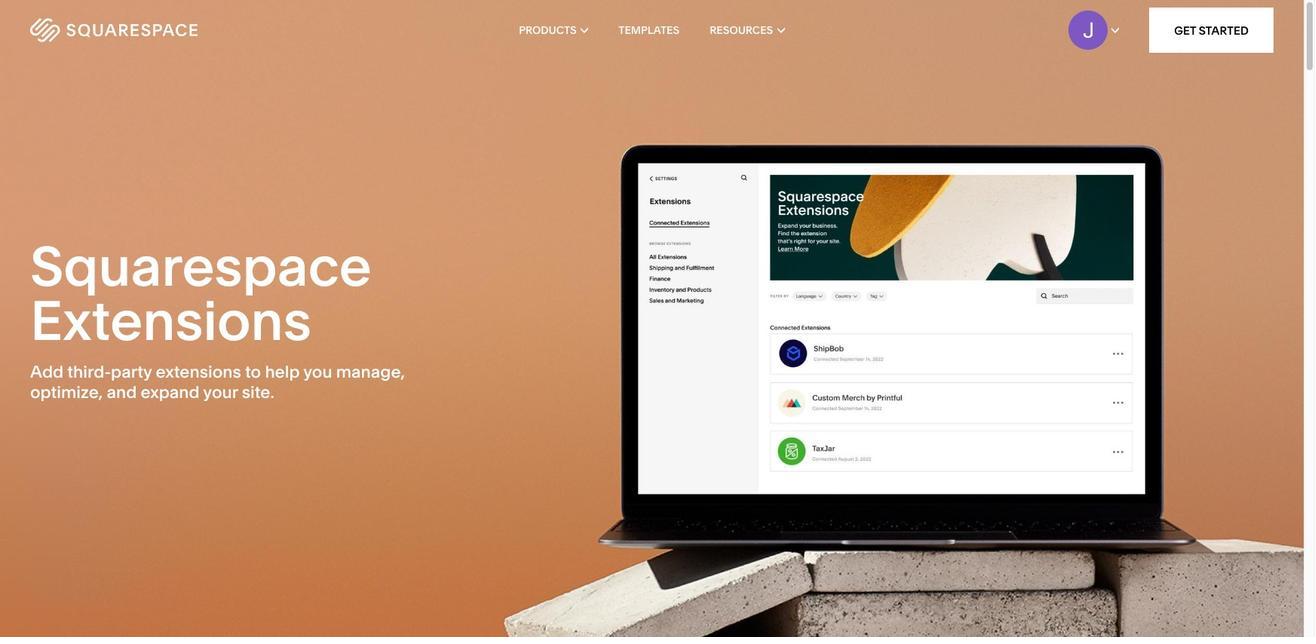 Task type: vqa. For each thing, say whether or not it's contained in the screenshot.
squarespace
yes



Task type: describe. For each thing, give the bounding box(es) containing it.
expand
[[141, 382, 200, 403]]

manage,
[[336, 362, 405, 383]]

get
[[1175, 23, 1197, 37]]

and
[[107, 382, 137, 403]]

get started
[[1175, 23, 1249, 37]]

squarespace
[[30, 233, 372, 300]]

extensions
[[156, 362, 241, 383]]

squarespace extensions
[[30, 233, 372, 354]]

started
[[1199, 23, 1249, 37]]

help
[[265, 362, 300, 383]]

third-
[[67, 362, 111, 383]]

add third-party extensions to help you manage, optimize, and expand your site.
[[30, 362, 405, 403]]

site.
[[242, 382, 274, 403]]

resources button
[[710, 0, 785, 60]]

resources
[[710, 23, 773, 37]]

to
[[245, 362, 261, 383]]

squarespace logo image
[[30, 18, 198, 42]]

you
[[303, 362, 332, 383]]

extensions
[[30, 288, 312, 354]]



Task type: locate. For each thing, give the bounding box(es) containing it.
your
[[203, 382, 238, 403]]

templates link
[[619, 0, 680, 60]]

party
[[111, 362, 152, 383]]

optimize,
[[30, 382, 103, 403]]

templates
[[619, 23, 680, 37]]

squarespace logo link
[[30, 18, 279, 42]]

get started link
[[1150, 8, 1274, 53]]

products button
[[519, 0, 589, 60]]

products
[[519, 23, 577, 37]]

add
[[30, 362, 63, 383]]



